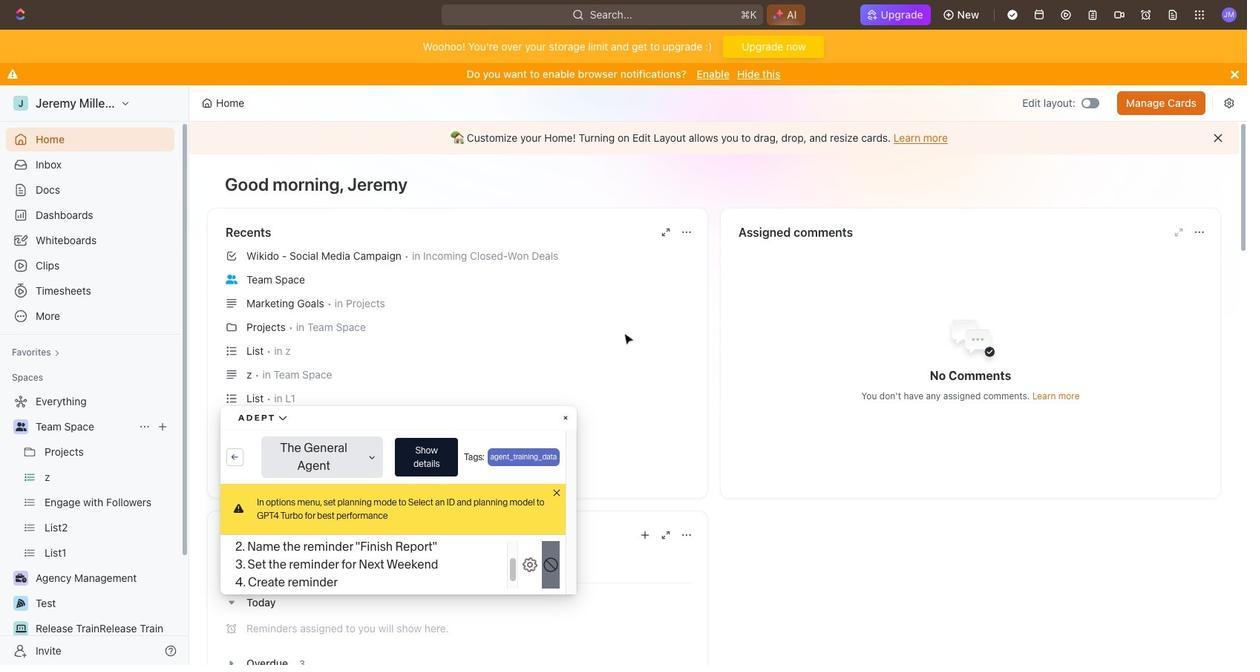 Task type: vqa. For each thing, say whether or not it's contained in the screenshot.
Task name or type '/' for commands text field
no



Task type: describe. For each thing, give the bounding box(es) containing it.
laptop code image
[[15, 625, 26, 633]]

jeremy miller's workspace, , element
[[13, 96, 28, 111]]

user group image
[[15, 423, 26, 431]]



Task type: locate. For each thing, give the bounding box(es) containing it.
pizza slice image
[[16, 599, 25, 608]]

tab list
[[223, 547, 693, 584]]

business time image
[[226, 465, 238, 474], [15, 574, 26, 583]]

tree inside sidebar navigation
[[6, 390, 175, 665]]

1 horizontal spatial business time image
[[226, 465, 238, 474]]

sidebar navigation
[[0, 85, 192, 665]]

tree
[[6, 390, 175, 665]]

0 horizontal spatial business time image
[[15, 574, 26, 583]]

0 vertical spatial business time image
[[226, 465, 238, 474]]

1 vertical spatial business time image
[[15, 574, 26, 583]]

user group image
[[226, 275, 238, 284]]

alert
[[189, 122, 1239, 154]]

business time image inside tree
[[15, 574, 26, 583]]



